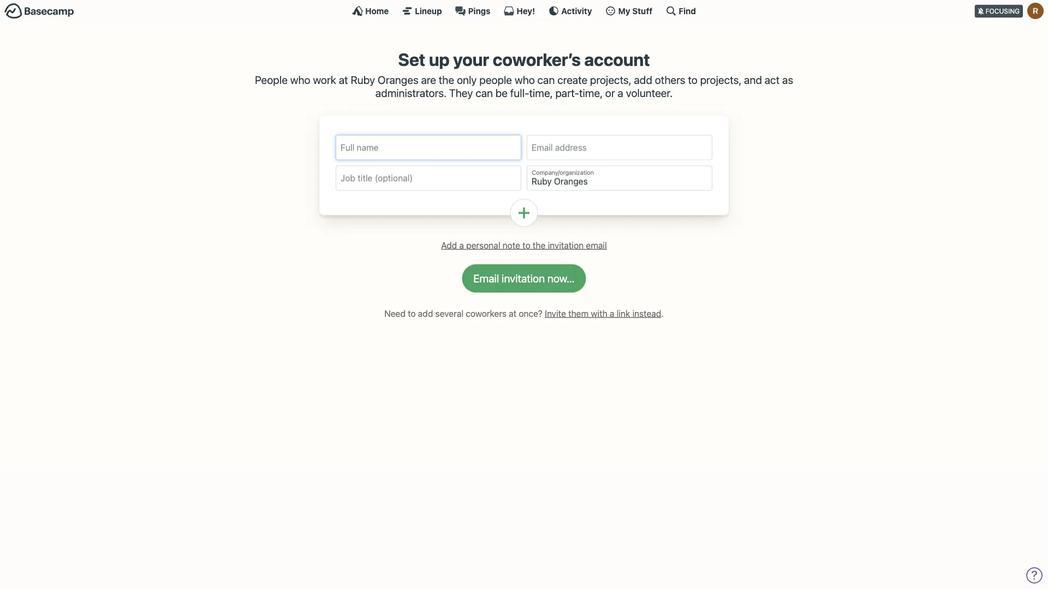 Task type: describe. For each thing, give the bounding box(es) containing it.
0 horizontal spatial add
[[418, 308, 433, 319]]

once?
[[519, 308, 543, 319]]

1 horizontal spatial can
[[537, 74, 555, 86]]

a inside set up your coworker's account people who work at ruby oranges are the only people who can create projects, add others to projects, and act as administrators. they can be full-time, part-time, or a volunteer.
[[618, 87, 623, 99]]

are
[[421, 74, 436, 86]]

pings
[[468, 6, 490, 16]]

or
[[605, 87, 615, 99]]

2 time, from the left
[[579, 87, 603, 99]]

2 who from the left
[[515, 74, 535, 86]]

1 projects, from the left
[[590, 74, 631, 86]]

need
[[384, 308, 405, 319]]

my stuff button
[[605, 5, 653, 16]]

up
[[429, 49, 450, 70]]

find button
[[666, 5, 696, 16]]

be
[[496, 87, 508, 99]]

my
[[618, 6, 630, 16]]

oranges
[[378, 74, 418, 86]]

the inside set up your coworker's account people who work at ruby oranges are the only people who can create projects, add others to projects, and act as administrators. they can be full-time, part-time, or a volunteer.
[[439, 74, 454, 86]]

invitation
[[548, 240, 584, 251]]

Email address email field
[[527, 135, 712, 160]]

hey! button
[[504, 5, 535, 16]]

company/organization
[[532, 169, 594, 177]]

instead
[[632, 308, 661, 319]]

work
[[313, 74, 336, 86]]

Company/organization text field
[[527, 166, 712, 191]]

add a personal note to the invitation email
[[441, 240, 607, 251]]

full-
[[510, 87, 529, 99]]

as
[[782, 74, 793, 86]]

ruby
[[351, 74, 375, 86]]

administrators.
[[375, 87, 446, 99]]

1 horizontal spatial at
[[509, 308, 516, 319]]

people
[[255, 74, 288, 86]]

only
[[457, 74, 477, 86]]

2 vertical spatial to
[[408, 308, 416, 319]]

set up your coworker's account people who work at ruby oranges are the only people who can create projects, add others to projects, and act as administrators. they can be full-time, part-time, or a volunteer.
[[255, 49, 793, 99]]

home link
[[352, 5, 389, 16]]

a inside button
[[459, 240, 464, 251]]

to inside button
[[523, 240, 530, 251]]

1 horizontal spatial a
[[610, 308, 614, 319]]

they
[[449, 87, 473, 99]]

switch accounts image
[[4, 3, 74, 20]]

coworker's
[[493, 49, 581, 70]]

link
[[617, 308, 630, 319]]

activity
[[561, 6, 592, 16]]

1 time, from the left
[[529, 87, 553, 99]]

account
[[584, 49, 650, 70]]

home
[[365, 6, 389, 16]]

focusing button
[[975, 0, 1048, 21]]



Task type: locate. For each thing, give the bounding box(es) containing it.
need to add several coworkers at once? invite them with a link instead .
[[384, 308, 664, 319]]

and
[[744, 74, 762, 86]]

a left the 'link'
[[610, 308, 614, 319]]

to right "others"
[[688, 74, 698, 86]]

a
[[618, 87, 623, 99], [459, 240, 464, 251], [610, 308, 614, 319]]

create
[[557, 74, 587, 86]]

note
[[503, 240, 520, 251]]

act
[[765, 74, 780, 86]]

2 horizontal spatial a
[[618, 87, 623, 99]]

add left several
[[418, 308, 433, 319]]

volunteer.
[[626, 87, 673, 99]]

part-
[[555, 87, 579, 99]]

to inside set up your coworker's account people who work at ruby oranges are the only people who can create projects, add others to projects, and act as administrators. they can be full-time, part-time, or a volunteer.
[[688, 74, 698, 86]]

projects, left and
[[700, 74, 741, 86]]

0 horizontal spatial to
[[408, 308, 416, 319]]

find
[[679, 6, 696, 16]]

your
[[453, 49, 489, 70]]

add up volunteer.
[[634, 74, 652, 86]]

1 horizontal spatial time,
[[579, 87, 603, 99]]

1 vertical spatial a
[[459, 240, 464, 251]]

2 vertical spatial a
[[610, 308, 614, 319]]

with
[[591, 308, 607, 319]]

to
[[688, 74, 698, 86], [523, 240, 530, 251], [408, 308, 416, 319]]

1 horizontal spatial the
[[533, 240, 546, 251]]

the
[[439, 74, 454, 86], [533, 240, 546, 251]]

0 horizontal spatial a
[[459, 240, 464, 251]]

the left invitation
[[533, 240, 546, 251]]

add
[[441, 240, 457, 251]]

can
[[537, 74, 555, 86], [476, 87, 493, 99]]

1 vertical spatial to
[[523, 240, 530, 251]]

Job title (optional) text field
[[336, 166, 521, 191]]

who left work
[[290, 74, 310, 86]]

1 who from the left
[[290, 74, 310, 86]]

can left the be
[[476, 87, 493, 99]]

main element
[[0, 0, 1048, 21]]

the right are
[[439, 74, 454, 86]]

can down coworker's
[[537, 74, 555, 86]]

1 horizontal spatial add
[[634, 74, 652, 86]]

activity link
[[548, 5, 592, 16]]

lineup
[[415, 6, 442, 16]]

1 vertical spatial at
[[509, 308, 516, 319]]

0 vertical spatial the
[[439, 74, 454, 86]]

my stuff
[[618, 6, 653, 16]]

at right work
[[339, 74, 348, 86]]

0 vertical spatial add
[[634, 74, 652, 86]]

1 vertical spatial add
[[418, 308, 433, 319]]

personal
[[466, 240, 500, 251]]

pings button
[[455, 5, 490, 16]]

time, left "part-"
[[529, 87, 553, 99]]

0 horizontal spatial time,
[[529, 87, 553, 99]]

1 horizontal spatial to
[[523, 240, 530, 251]]

several
[[435, 308, 464, 319]]

invite
[[545, 308, 566, 319]]

who up full-
[[515, 74, 535, 86]]

hey!
[[517, 6, 535, 16]]

0 horizontal spatial at
[[339, 74, 348, 86]]

0 vertical spatial to
[[688, 74, 698, 86]]

coworkers
[[466, 308, 507, 319]]

1 horizontal spatial projects,
[[700, 74, 741, 86]]

0 vertical spatial at
[[339, 74, 348, 86]]

at left once? on the bottom of the page
[[509, 308, 516, 319]]

others
[[655, 74, 685, 86]]

add a personal note to the invitation email button
[[437, 237, 611, 254]]

Full name text field
[[336, 135, 521, 160]]

them
[[568, 308, 589, 319]]

1 vertical spatial the
[[533, 240, 546, 251]]

email
[[586, 240, 607, 251]]

a right the or
[[618, 87, 623, 99]]

1 horizontal spatial who
[[515, 74, 535, 86]]

time, left the or
[[579, 87, 603, 99]]

lineup link
[[402, 5, 442, 16]]

0 vertical spatial a
[[618, 87, 623, 99]]

at inside set up your coworker's account people who work at ruby oranges are the only people who can create projects, add others to projects, and act as administrators. they can be full-time, part-time, or a volunteer.
[[339, 74, 348, 86]]

add
[[634, 74, 652, 86], [418, 308, 433, 319]]

0 horizontal spatial can
[[476, 87, 493, 99]]

a right add
[[459, 240, 464, 251]]

at
[[339, 74, 348, 86], [509, 308, 516, 319]]

time,
[[529, 87, 553, 99], [579, 87, 603, 99]]

to right the 'need'
[[408, 308, 416, 319]]

stuff
[[632, 6, 653, 16]]

projects,
[[590, 74, 631, 86], [700, 74, 741, 86]]

to right note
[[523, 240, 530, 251]]

2 projects, from the left
[[700, 74, 741, 86]]

0 horizontal spatial projects,
[[590, 74, 631, 86]]

None submit
[[462, 265, 586, 293]]

focusing
[[986, 7, 1020, 15]]

2 horizontal spatial to
[[688, 74, 698, 86]]

0 horizontal spatial the
[[439, 74, 454, 86]]

projects, up the or
[[590, 74, 631, 86]]

.
[[661, 308, 664, 319]]

invite them with a link instead link
[[545, 308, 661, 319]]

add inside set up your coworker's account people who work at ruby oranges are the only people who can create projects, add others to projects, and act as administrators. they can be full-time, part-time, or a volunteer.
[[634, 74, 652, 86]]

ruby image
[[1027, 3, 1044, 19]]

the inside button
[[533, 240, 546, 251]]

who
[[290, 74, 310, 86], [515, 74, 535, 86]]

0 horizontal spatial who
[[290, 74, 310, 86]]

people
[[479, 74, 512, 86]]

set
[[398, 49, 425, 70]]



Task type: vqa. For each thing, say whether or not it's contained in the screenshot.
second Tue from the right
no



